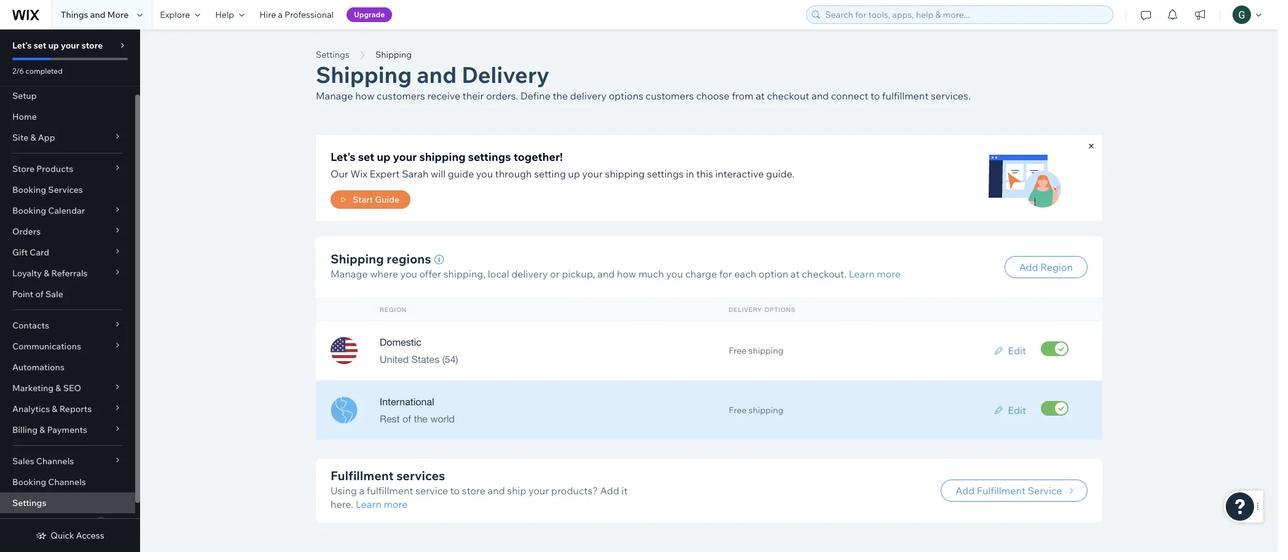 Task type: locate. For each thing, give the bounding box(es) containing it.
0 horizontal spatial let's
[[12, 40, 32, 51]]

for
[[719, 268, 732, 280]]

your right ship on the left bottom
[[529, 485, 549, 497]]

learn more link
[[849, 268, 901, 280], [356, 499, 408, 511]]

0 vertical spatial edit
[[1008, 345, 1026, 357]]

add for add region
[[1019, 261, 1039, 274]]

let's inside sidebar element
[[12, 40, 32, 51]]

services
[[397, 468, 445, 484]]

0 horizontal spatial customers
[[377, 90, 425, 102]]

1 horizontal spatial learn more link
[[849, 268, 901, 280]]

fulfillment left services.
[[882, 90, 929, 102]]

0 horizontal spatial how
[[355, 90, 375, 102]]

1 horizontal spatial delivery
[[570, 90, 607, 102]]

help
[[215, 9, 234, 20]]

define
[[521, 90, 551, 102]]

1 vertical spatial a
[[359, 485, 365, 497]]

up
[[48, 40, 59, 51], [377, 150, 391, 164], [568, 168, 580, 180]]

settings down booking channels
[[12, 498, 46, 509]]

wix
[[351, 168, 368, 180]]

1 horizontal spatial a
[[359, 485, 365, 497]]

add inside using a fulfillment service to store and ship your products? add it here.
[[600, 485, 619, 497]]

0 vertical spatial booking
[[12, 184, 46, 195]]

payments
[[47, 425, 87, 436]]

0 horizontal spatial learn more link
[[356, 499, 408, 511]]

1 vertical spatial how
[[617, 268, 636, 280]]

1 horizontal spatial add
[[956, 485, 975, 497]]

learn more link down fulfillment services
[[356, 499, 408, 511]]

and
[[90, 9, 106, 20], [417, 61, 457, 89], [812, 90, 829, 102], [598, 268, 615, 280], [488, 485, 505, 497]]

contacts
[[12, 320, 49, 331]]

2 vertical spatial shipping
[[331, 252, 384, 267]]

1 free shipping from the top
[[729, 345, 784, 356]]

0 vertical spatial channels
[[36, 456, 74, 467]]

edit image
[[995, 406, 1003, 415]]

let's up our
[[331, 150, 356, 164]]

add
[[1019, 261, 1039, 274], [956, 485, 975, 497], [600, 485, 619, 497]]

how inside the shipping and delivery manage how customers receive their orders. define the delivery options customers choose from at checkout and connect to fulfillment services.
[[355, 90, 375, 102]]

up for store
[[48, 40, 59, 51]]

2 horizontal spatial up
[[568, 168, 580, 180]]

your up sarah
[[393, 150, 417, 164]]

& left seo
[[56, 383, 61, 394]]

1 vertical spatial settings
[[647, 168, 684, 180]]

to right service
[[450, 485, 460, 497]]

1 horizontal spatial up
[[377, 150, 391, 164]]

up up completed on the left top of page
[[48, 40, 59, 51]]

explore
[[160, 9, 190, 20]]

sidebar element
[[0, 30, 140, 553]]

let's up 2/6 on the left of page
[[12, 40, 32, 51]]

1 horizontal spatial store
[[462, 485, 486, 497]]

loyalty & referrals
[[12, 268, 88, 279]]

1 vertical spatial shipping
[[316, 61, 412, 89]]

& for loyalty
[[44, 268, 49, 279]]

and left ship on the left bottom
[[488, 485, 505, 497]]

delivery left or
[[512, 268, 548, 280]]

a right using
[[359, 485, 365, 497]]

store inside using a fulfillment service to store and ship your products? add it here.
[[462, 485, 486, 497]]

1 vertical spatial the
[[414, 414, 428, 425]]

you right much
[[666, 268, 683, 280]]

domestic united states (54)
[[380, 337, 458, 365]]

channels inside dropdown button
[[36, 456, 74, 467]]

0 horizontal spatial settings
[[12, 498, 46, 509]]

of
[[35, 289, 44, 300], [403, 414, 411, 425]]

0 horizontal spatial fulfillment
[[367, 485, 413, 497]]

1 booking from the top
[[12, 184, 46, 195]]

region
[[1041, 261, 1073, 274], [380, 306, 407, 313]]

edit right edit image
[[1008, 404, 1026, 416]]

2 vertical spatial booking
[[12, 477, 46, 488]]

0 vertical spatial store
[[81, 40, 103, 51]]

communications
[[12, 341, 81, 352]]

of left sale
[[35, 289, 44, 300]]

1 horizontal spatial learn
[[849, 268, 875, 280]]

0 horizontal spatial the
[[414, 414, 428, 425]]

analytics & reports
[[12, 404, 92, 415]]

& for analytics
[[52, 404, 57, 415]]

customers
[[377, 90, 425, 102], [646, 90, 694, 102]]

0 vertical spatial at
[[756, 90, 765, 102]]

your right setting at the left
[[582, 168, 603, 180]]

1 vertical spatial manage
[[331, 268, 368, 280]]

2 booking from the top
[[12, 205, 46, 216]]

a inside using a fulfillment service to store and ship your products? add it here.
[[359, 485, 365, 497]]

learn more link right the checkout.
[[849, 268, 901, 280]]

sales channels
[[12, 456, 74, 467]]

let's for let's set up your store
[[12, 40, 32, 51]]

site & app
[[12, 132, 55, 143]]

app
[[38, 132, 55, 143]]

the inside the shipping and delivery manage how customers receive their orders. define the delivery options customers choose from at checkout and connect to fulfillment services.
[[553, 90, 568, 102]]

1 horizontal spatial how
[[617, 268, 636, 280]]

add for add fulfillment service
[[956, 485, 975, 497]]

0 vertical spatial free shipping
[[729, 345, 784, 356]]

store
[[12, 163, 34, 175]]

from
[[732, 90, 754, 102]]

let's set up your shipping settings together!
[[331, 150, 563, 164]]

booking channels link
[[0, 472, 135, 493]]

1 horizontal spatial set
[[358, 150, 374, 164]]

help button
[[208, 0, 252, 30]]

your down things
[[61, 40, 79, 51]]

sarah
[[402, 168, 429, 180]]

0 vertical spatial of
[[35, 289, 44, 300]]

learn more link for shipping and delivery
[[356, 499, 408, 511]]

learn right the checkout.
[[849, 268, 875, 280]]

hire a professional
[[259, 9, 334, 20]]

upgrade
[[354, 10, 385, 19]]

0 vertical spatial how
[[355, 90, 375, 102]]

automations
[[12, 362, 64, 373]]

0 vertical spatial delivery
[[570, 90, 607, 102]]

you
[[476, 168, 493, 180], [400, 268, 417, 280], [666, 268, 683, 280]]

0 vertical spatial fulfillment
[[331, 468, 394, 484]]

settings
[[316, 49, 349, 60], [12, 498, 46, 509]]

1 vertical spatial settings
[[12, 498, 46, 509]]

at right option
[[791, 268, 800, 280]]

settings inside sidebar element
[[12, 498, 46, 509]]

and inside using a fulfillment service to store and ship your products? add it here.
[[488, 485, 505, 497]]

of right rest
[[403, 414, 411, 425]]

1 horizontal spatial region
[[1041, 261, 1073, 274]]

of inside sidebar element
[[35, 289, 44, 300]]

1 vertical spatial up
[[377, 150, 391, 164]]

free for domestic united states (54)
[[729, 345, 747, 356]]

0 vertical spatial free
[[729, 345, 747, 356]]

receive
[[427, 90, 461, 102]]

edit right edit icon
[[1008, 345, 1026, 357]]

analytics
[[12, 404, 50, 415]]

delivery inside the shipping and delivery manage how customers receive their orders. define the delivery options customers choose from at checkout and connect to fulfillment services.
[[570, 90, 607, 102]]

1 vertical spatial fulfillment
[[367, 485, 413, 497]]

0 vertical spatial manage
[[316, 90, 353, 102]]

& right site
[[30, 132, 36, 143]]

gift card button
[[0, 242, 135, 263]]

settings down professional
[[316, 49, 349, 60]]

options
[[609, 90, 644, 102]]

booking services link
[[0, 179, 135, 200]]

0 vertical spatial the
[[553, 90, 568, 102]]

products
[[36, 163, 73, 175]]

settings link down booking channels
[[0, 493, 135, 514]]

shipping inside the shipping and delivery manage how customers receive their orders. define the delivery options customers choose from at checkout and connect to fulfillment services.
[[316, 61, 412, 89]]

up up expert
[[377, 150, 391, 164]]

the left 'world'
[[414, 414, 428, 425]]

0 vertical spatial set
[[34, 40, 46, 51]]

0 horizontal spatial a
[[278, 9, 283, 20]]

fulfillment inside add fulfillment service button
[[977, 485, 1026, 497]]

fulfillment up using
[[331, 468, 394, 484]]

2 free shipping from the top
[[729, 405, 784, 416]]

1 vertical spatial to
[[450, 485, 460, 497]]

point of sale
[[12, 289, 63, 300]]

1 horizontal spatial settings
[[316, 49, 349, 60]]

manage
[[316, 90, 353, 102], [331, 268, 368, 280]]

booking down store
[[12, 184, 46, 195]]

of inside international rest of the world
[[403, 414, 411, 425]]

set up 2/6 completed
[[34, 40, 46, 51]]

using
[[331, 485, 357, 497]]

0 horizontal spatial settings
[[468, 150, 511, 164]]

1 vertical spatial free shipping
[[729, 405, 784, 416]]

0 horizontal spatial region
[[380, 306, 407, 313]]

store
[[81, 40, 103, 51], [462, 485, 486, 497]]

a right hire
[[278, 9, 283, 20]]

3 booking from the top
[[12, 477, 46, 488]]

1 vertical spatial channels
[[48, 477, 86, 488]]

let's
[[12, 40, 32, 51], [331, 150, 356, 164]]

0 vertical spatial region
[[1041, 261, 1073, 274]]

1 vertical spatial more
[[384, 499, 408, 511]]

channels
[[36, 456, 74, 467], [48, 477, 86, 488]]

1 vertical spatial settings link
[[0, 493, 135, 514]]

customers left choose at top right
[[646, 90, 694, 102]]

channels for booking channels
[[48, 477, 86, 488]]

service
[[416, 485, 448, 497]]

1 vertical spatial delivery
[[512, 268, 548, 280]]

1 horizontal spatial let's
[[331, 150, 356, 164]]

settings left in
[[647, 168, 684, 180]]

add inside button
[[1019, 261, 1039, 274]]

completed
[[26, 66, 63, 76]]

ship
[[507, 485, 526, 497]]

more
[[107, 9, 129, 20]]

learn right here.
[[356, 499, 382, 511]]

1 vertical spatial free
[[729, 405, 747, 416]]

add fulfillment service
[[956, 485, 1062, 497]]

1 horizontal spatial more
[[877, 268, 901, 280]]

1 horizontal spatial fulfillment
[[882, 90, 929, 102]]

0 vertical spatial learn more link
[[849, 268, 901, 280]]

store down 'things and more'
[[81, 40, 103, 51]]

1 horizontal spatial the
[[553, 90, 568, 102]]

set up wix
[[358, 150, 374, 164]]

booking down the sales
[[12, 477, 46, 488]]

& for site
[[30, 132, 36, 143]]

settings up through
[[468, 150, 511, 164]]

0 horizontal spatial of
[[35, 289, 44, 300]]

the
[[553, 90, 568, 102], [414, 414, 428, 425]]

store right service
[[462, 485, 486, 497]]

0 vertical spatial up
[[48, 40, 59, 51]]

1 vertical spatial let's
[[331, 150, 356, 164]]

booking up orders
[[12, 205, 46, 216]]

free shipping for international rest of the world
[[729, 405, 784, 416]]

up right setting at the left
[[568, 168, 580, 180]]

booking
[[12, 184, 46, 195], [12, 205, 46, 216], [12, 477, 46, 488]]

free for international rest of the world
[[729, 405, 747, 416]]

a for using
[[359, 485, 365, 497]]

add region button
[[1005, 256, 1088, 278]]

fulfillment inside the shipping and delivery manage how customers receive their orders. define the delivery options customers choose from at checkout and connect to fulfillment services.
[[882, 90, 929, 102]]

2 edit from the top
[[1008, 404, 1026, 416]]

up inside sidebar element
[[48, 40, 59, 51]]

you down regions
[[400, 268, 417, 280]]

shipping
[[376, 49, 412, 60], [316, 61, 412, 89], [331, 252, 384, 267]]

0 vertical spatial let's
[[12, 40, 32, 51]]

0 horizontal spatial delivery
[[512, 268, 548, 280]]

& right loyalty
[[44, 268, 49, 279]]

1 vertical spatial edit
[[1008, 404, 1026, 416]]

1 vertical spatial store
[[462, 485, 486, 497]]

0 horizontal spatial learn
[[356, 499, 382, 511]]

1 horizontal spatial of
[[403, 414, 411, 425]]

add inside add fulfillment service button
[[956, 485, 975, 497]]

region inside the add region button
[[1041, 261, 1073, 274]]

at
[[756, 90, 765, 102], [791, 268, 800, 280]]

2/6
[[12, 66, 24, 76]]

things
[[61, 9, 88, 20]]

channels up booking channels
[[36, 456, 74, 467]]

0 horizontal spatial up
[[48, 40, 59, 51]]

fulfillment inside using a fulfillment service to store and ship your products? add it here.
[[367, 485, 413, 497]]

1 horizontal spatial customers
[[646, 90, 694, 102]]

1 horizontal spatial at
[[791, 268, 800, 280]]

& right billing
[[39, 425, 45, 436]]

loyalty & referrals button
[[0, 263, 135, 284]]

delivery left the options on the top
[[570, 90, 607, 102]]

0 horizontal spatial to
[[450, 485, 460, 497]]

fulfillment left service
[[977, 485, 1026, 497]]

things and more
[[61, 9, 129, 20]]

0 vertical spatial a
[[278, 9, 283, 20]]

in
[[686, 168, 694, 180]]

& inside popup button
[[30, 132, 36, 143]]

1 vertical spatial of
[[403, 414, 411, 425]]

to
[[871, 90, 880, 102], [450, 485, 460, 497]]

and left more
[[90, 9, 106, 20]]

1 vertical spatial set
[[358, 150, 374, 164]]

shipping regions
[[331, 252, 431, 267]]

at right from
[[756, 90, 765, 102]]

set inside sidebar element
[[34, 40, 46, 51]]

0 vertical spatial learn
[[849, 268, 875, 280]]

fulfillment down fulfillment services
[[367, 485, 413, 497]]

1 free from the top
[[729, 345, 747, 356]]

to right connect
[[871, 90, 880, 102]]

edit for domestic united states (54)
[[1008, 345, 1026, 357]]

2 horizontal spatial add
[[1019, 261, 1039, 274]]

1 vertical spatial fulfillment
[[977, 485, 1026, 497]]

more
[[877, 268, 901, 280], [384, 499, 408, 511]]

1 vertical spatial booking
[[12, 205, 46, 216]]

channels down the sales channels dropdown button
[[48, 477, 86, 488]]

1 horizontal spatial fulfillment
[[977, 485, 1026, 497]]

booking inside dropdown button
[[12, 205, 46, 216]]

access
[[76, 530, 104, 541]]

0 horizontal spatial set
[[34, 40, 46, 51]]

0 horizontal spatial add
[[600, 485, 619, 497]]

guide.
[[766, 168, 795, 180]]

2 free from the top
[[729, 405, 747, 416]]

settings link down professional
[[310, 49, 356, 61]]

fulfillment
[[331, 468, 394, 484], [977, 485, 1026, 497]]

& left reports at the bottom
[[52, 404, 57, 415]]

booking for booking services
[[12, 184, 46, 195]]

0 horizontal spatial fulfillment
[[331, 468, 394, 484]]

learn more link for shipping
[[849, 268, 901, 280]]

0 horizontal spatial settings link
[[0, 493, 135, 514]]

0 vertical spatial to
[[871, 90, 880, 102]]

1 vertical spatial learn more link
[[356, 499, 408, 511]]

shipping
[[420, 150, 466, 164], [605, 168, 645, 180], [749, 345, 784, 356], [749, 405, 784, 416]]

you right guide
[[476, 168, 493, 180]]

the right "define"
[[553, 90, 568, 102]]

0 vertical spatial more
[[877, 268, 901, 280]]

customers left receive
[[377, 90, 425, 102]]

1 edit from the top
[[1008, 345, 1026, 357]]

services.
[[931, 90, 971, 102]]

billing & payments
[[12, 425, 87, 436]]



Task type: describe. For each thing, give the bounding box(es) containing it.
edit for international rest of the world
[[1008, 404, 1026, 416]]

this
[[696, 168, 713, 180]]

here.
[[331, 499, 353, 511]]

manage where you offer shipping, local delivery or pickup, and how much you charge for each option at checkout. learn more
[[331, 268, 901, 280]]

expert
[[370, 168, 400, 180]]

fulfillment services
[[331, 468, 445, 484]]

channels for sales channels
[[36, 456, 74, 467]]

let's set up your store
[[12, 40, 103, 51]]

local
[[488, 268, 509, 280]]

1 vertical spatial at
[[791, 268, 800, 280]]

edit image
[[995, 346, 1003, 355]]

to inside using a fulfillment service to store and ship your products? add it here.
[[450, 485, 460, 497]]

shipping,
[[444, 268, 486, 280]]

1 customers from the left
[[377, 90, 425, 102]]

setting
[[534, 168, 566, 180]]

referrals
[[51, 268, 88, 279]]

sales channels button
[[0, 451, 135, 472]]

states
[[412, 354, 440, 365]]

delivery options
[[729, 306, 796, 313]]

2 vertical spatial up
[[568, 168, 580, 180]]

store products button
[[0, 159, 135, 179]]

quick
[[51, 530, 74, 541]]

card
[[30, 247, 49, 258]]

connect
[[831, 90, 869, 102]]

rest
[[380, 414, 400, 425]]

their
[[463, 90, 484, 102]]

interactive
[[715, 168, 764, 180]]

the inside international rest of the world
[[414, 414, 428, 425]]

where
[[370, 268, 398, 280]]

1 vertical spatial region
[[380, 306, 407, 313]]

start
[[353, 194, 373, 205]]

our
[[331, 168, 348, 180]]

service
[[1028, 485, 1062, 497]]

setup
[[12, 90, 37, 101]]

0 vertical spatial settings
[[316, 49, 349, 60]]

site & app button
[[0, 127, 135, 148]]

much
[[639, 268, 664, 280]]

site
[[12, 132, 28, 143]]

contacts button
[[0, 315, 135, 336]]

our wix expert sarah will guide you through setting up your shipping settings in this interactive guide.
[[331, 168, 795, 180]]

1 horizontal spatial you
[[476, 168, 493, 180]]

upgrade button
[[347, 7, 392, 22]]

united
[[380, 354, 409, 365]]

together!
[[514, 150, 563, 164]]

let's for let's set up your shipping settings together!
[[331, 150, 356, 164]]

to inside the shipping and delivery manage how customers receive their orders. define the delivery options customers choose from at checkout and connect to fulfillment services.
[[871, 90, 880, 102]]

gift
[[12, 247, 28, 258]]

pickup,
[[562, 268, 595, 280]]

0 horizontal spatial you
[[400, 268, 417, 280]]

domestic
[[380, 337, 422, 348]]

and up receive
[[417, 61, 457, 89]]

a for hire
[[278, 9, 283, 20]]

delivery
[[462, 61, 550, 89]]

delivery
[[729, 306, 762, 313]]

up for shipping
[[377, 150, 391, 164]]

or
[[550, 268, 560, 280]]

home link
[[0, 106, 135, 127]]

loyalty
[[12, 268, 42, 279]]

0 vertical spatial settings link
[[310, 49, 356, 61]]

reports
[[59, 404, 92, 415]]

shipping for and
[[316, 61, 412, 89]]

billing
[[12, 425, 38, 436]]

2 horizontal spatial you
[[666, 268, 683, 280]]

info tooltip image
[[434, 255, 444, 266]]

booking for booking channels
[[12, 477, 46, 488]]

(54)
[[442, 354, 458, 365]]

billing & payments button
[[0, 420, 135, 441]]

booking for booking calendar
[[12, 205, 46, 216]]

add fulfillment service button
[[941, 480, 1088, 502]]

settings link inside sidebar element
[[0, 493, 135, 514]]

products?
[[551, 485, 598, 497]]

hire
[[259, 9, 276, 20]]

choose
[[696, 90, 730, 102]]

shipping for regions
[[331, 252, 384, 267]]

and right pickup,
[[598, 268, 615, 280]]

Search for tools, apps, help & more... field
[[822, 6, 1109, 23]]

at inside the shipping and delivery manage how customers receive their orders. define the delivery options customers choose from at checkout and connect to fulfillment services.
[[756, 90, 765, 102]]

and left connect
[[812, 90, 829, 102]]

store inside sidebar element
[[81, 40, 103, 51]]

0 vertical spatial shipping
[[376, 49, 412, 60]]

professional
[[285, 9, 334, 20]]

automations link
[[0, 357, 135, 378]]

checkout.
[[802, 268, 847, 280]]

international rest of the world
[[380, 396, 455, 425]]

analytics & reports button
[[0, 399, 135, 420]]

1 vertical spatial learn
[[356, 499, 382, 511]]

point of sale link
[[0, 284, 135, 305]]

home
[[12, 111, 37, 122]]

it
[[622, 485, 628, 497]]

calendar
[[48, 205, 85, 216]]

store products
[[12, 163, 73, 175]]

1 horizontal spatial settings
[[647, 168, 684, 180]]

hire a professional link
[[252, 0, 341, 30]]

guide
[[375, 194, 400, 205]]

manage inside the shipping and delivery manage how customers receive their orders. define the delivery options customers choose from at checkout and connect to fulfillment services.
[[316, 90, 353, 102]]

set for let's set up your store
[[34, 40, 46, 51]]

international
[[380, 396, 434, 408]]

quick access button
[[36, 530, 104, 541]]

set for let's set up your shipping settings together!
[[358, 150, 374, 164]]

your inside using a fulfillment service to store and ship your products? add it here.
[[529, 485, 549, 497]]

point
[[12, 289, 33, 300]]

offer
[[419, 268, 441, 280]]

& for marketing
[[56, 383, 61, 394]]

through
[[495, 168, 532, 180]]

0 horizontal spatial more
[[384, 499, 408, 511]]

gift card
[[12, 247, 49, 258]]

seo
[[63, 383, 81, 394]]

your inside sidebar element
[[61, 40, 79, 51]]

0 vertical spatial settings
[[468, 150, 511, 164]]

world
[[430, 414, 455, 425]]

regions
[[387, 252, 431, 267]]

free shipping for domestic united states (54)
[[729, 345, 784, 356]]

options
[[765, 306, 796, 313]]

will
[[431, 168, 446, 180]]

& for billing
[[39, 425, 45, 436]]

2 customers from the left
[[646, 90, 694, 102]]

setup link
[[0, 85, 135, 106]]

add region
[[1019, 261, 1073, 274]]

using a fulfillment service to store and ship your products? add it here.
[[331, 485, 628, 511]]

guide
[[448, 168, 474, 180]]

charge
[[685, 268, 717, 280]]



Task type: vqa. For each thing, say whether or not it's contained in the screenshot.
the topmost CHANNELS
yes



